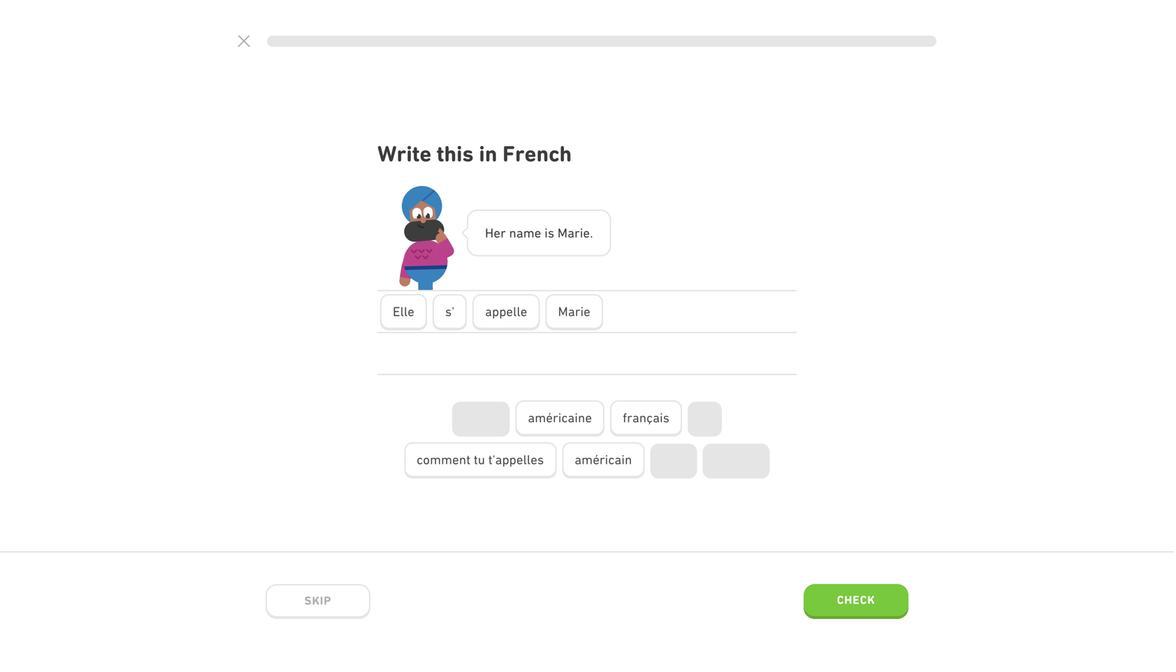 Task type: vqa. For each thing, say whether or not it's contained in the screenshot.
i
yes



Task type: describe. For each thing, give the bounding box(es) containing it.
in
[[479, 141, 497, 167]]

2 i from the left
[[580, 225, 583, 240]]

s' button
[[433, 294, 467, 331]]

check
[[837, 593, 875, 607]]

h
[[485, 225, 494, 240]]

s
[[548, 225, 554, 240]]

2 a from the left
[[568, 225, 575, 240]]

marie
[[558, 304, 591, 319]]

elle button
[[380, 294, 427, 331]]

check button
[[804, 584, 909, 619]]

français
[[623, 410, 670, 425]]

s'
[[445, 304, 454, 319]]

américaine button
[[515, 401, 605, 437]]

3 e from the left
[[583, 225, 590, 240]]

américaine
[[528, 410, 592, 425]]

m a r i e .
[[558, 225, 593, 240]]

appelle button
[[473, 294, 540, 331]]

américain
[[575, 452, 632, 467]]

this
[[437, 141, 474, 167]]

french
[[503, 141, 572, 167]]

comment
[[417, 452, 471, 467]]

appelle
[[485, 304, 527, 319]]

français button
[[610, 401, 682, 437]]



Task type: locate. For each thing, give the bounding box(es) containing it.
r
[[501, 225, 506, 240], [575, 225, 580, 240]]

2 horizontal spatial e
[[583, 225, 590, 240]]

0 horizontal spatial r
[[501, 225, 506, 240]]

1 e from the left
[[494, 225, 501, 240]]

skip
[[305, 594, 332, 608]]

e left s
[[535, 225, 541, 240]]

e left n
[[494, 225, 501, 240]]

i left .
[[580, 225, 583, 240]]

2 r from the left
[[575, 225, 580, 240]]

0 horizontal spatial a
[[516, 225, 523, 240]]

t'appelles
[[488, 452, 544, 467]]

write
[[377, 141, 432, 167]]

a right h
[[516, 225, 523, 240]]

1 horizontal spatial r
[[575, 225, 580, 240]]

n
[[509, 225, 516, 240]]

e right m
[[583, 225, 590, 240]]

progress bar
[[267, 36, 937, 47]]

1 horizontal spatial e
[[535, 225, 541, 240]]

comment tu t'appelles button
[[404, 443, 557, 479]]

tu
[[474, 452, 485, 467]]

m
[[523, 225, 535, 240]]

1 a from the left
[[516, 225, 523, 240]]

m
[[558, 225, 568, 240]]

1 r from the left
[[501, 225, 506, 240]]

marie button
[[546, 294, 603, 331]]

i
[[545, 225, 548, 240], [580, 225, 583, 240]]

0 horizontal spatial e
[[494, 225, 501, 240]]

i left m
[[545, 225, 548, 240]]

comment tu t'appelles
[[417, 452, 544, 467]]

a right s
[[568, 225, 575, 240]]

0 horizontal spatial i
[[545, 225, 548, 240]]

h e r n a m e i s
[[485, 225, 554, 240]]

1 horizontal spatial a
[[568, 225, 575, 240]]

1 horizontal spatial i
[[580, 225, 583, 240]]

2 e from the left
[[535, 225, 541, 240]]

e
[[494, 225, 501, 240], [535, 225, 541, 240], [583, 225, 590, 240]]

r left n
[[501, 225, 506, 240]]

r for a
[[575, 225, 580, 240]]

r for e
[[501, 225, 506, 240]]

américain button
[[562, 443, 645, 479]]

.
[[590, 225, 593, 240]]

write this in french
[[377, 141, 572, 167]]

elle
[[393, 304, 415, 319]]

skip button
[[266, 584, 370, 619]]

a
[[516, 225, 523, 240], [568, 225, 575, 240]]

1 i from the left
[[545, 225, 548, 240]]

r left .
[[575, 225, 580, 240]]



